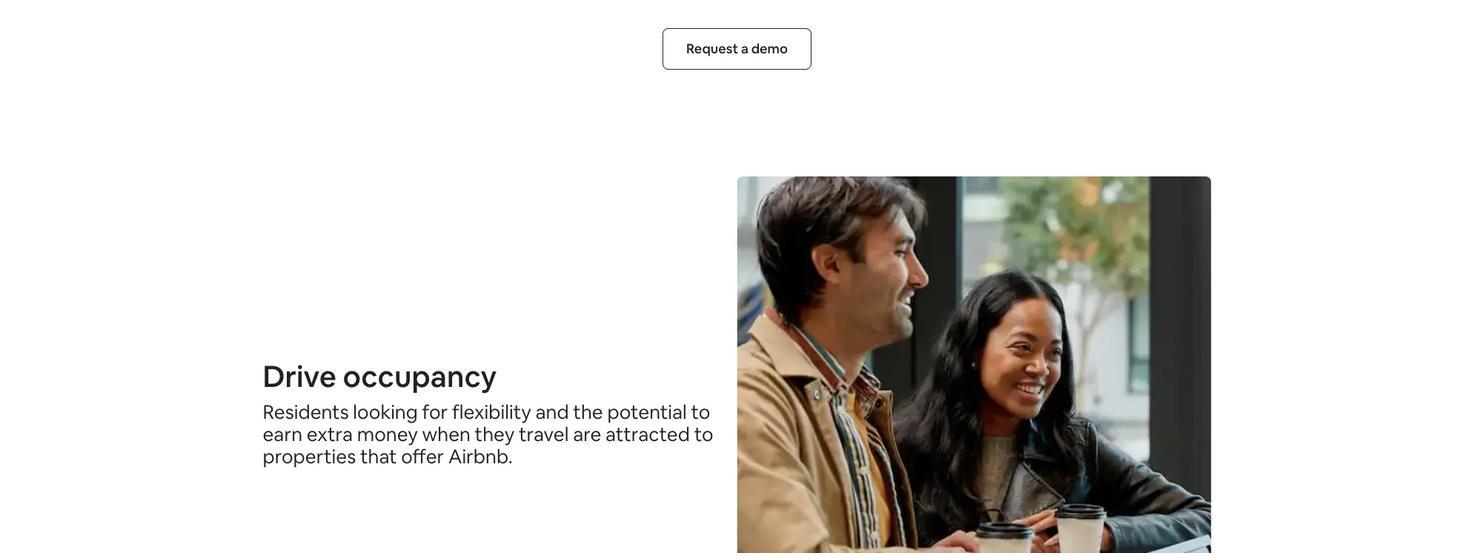 Task type: locate. For each thing, give the bounding box(es) containing it.
potential
[[607, 399, 687, 424]]

a
[[741, 40, 749, 57]]

when
[[422, 422, 471, 447]]

request a demo
[[686, 40, 788, 57]]

earn
[[263, 422, 303, 447]]

attracted
[[606, 422, 690, 447]]

money
[[357, 422, 418, 447]]

flexibility
[[452, 399, 531, 424]]

to
[[691, 399, 711, 424], [694, 422, 714, 447]]

demo
[[751, 40, 788, 57]]

looking
[[353, 399, 418, 424]]

travel
[[519, 422, 569, 447]]

the
[[573, 399, 603, 424]]

to right attracted
[[694, 422, 714, 447]]

extra
[[307, 422, 353, 447]]

that
[[360, 444, 397, 469]]

drive occupancy residents looking for flexibility and the potential to earn extra money when they travel are attracted to properties that offer airbnb.
[[263, 356, 714, 469]]



Task type: vqa. For each thing, say whether or not it's contained in the screenshot.
travel
yes



Task type: describe. For each thing, give the bounding box(es) containing it.
drive
[[263, 356, 337, 395]]

request a demo link
[[663, 28, 812, 70]]

for
[[422, 399, 448, 424]]

they
[[475, 422, 515, 447]]

are
[[573, 422, 601, 447]]

residents
[[263, 399, 349, 424]]

occupancy
[[343, 356, 497, 395]]

and
[[536, 399, 569, 424]]

properties
[[263, 444, 356, 469]]

to right potential
[[691, 399, 711, 424]]

request
[[686, 40, 738, 57]]

airbnb.
[[449, 444, 513, 469]]

offer
[[401, 444, 444, 469]]



